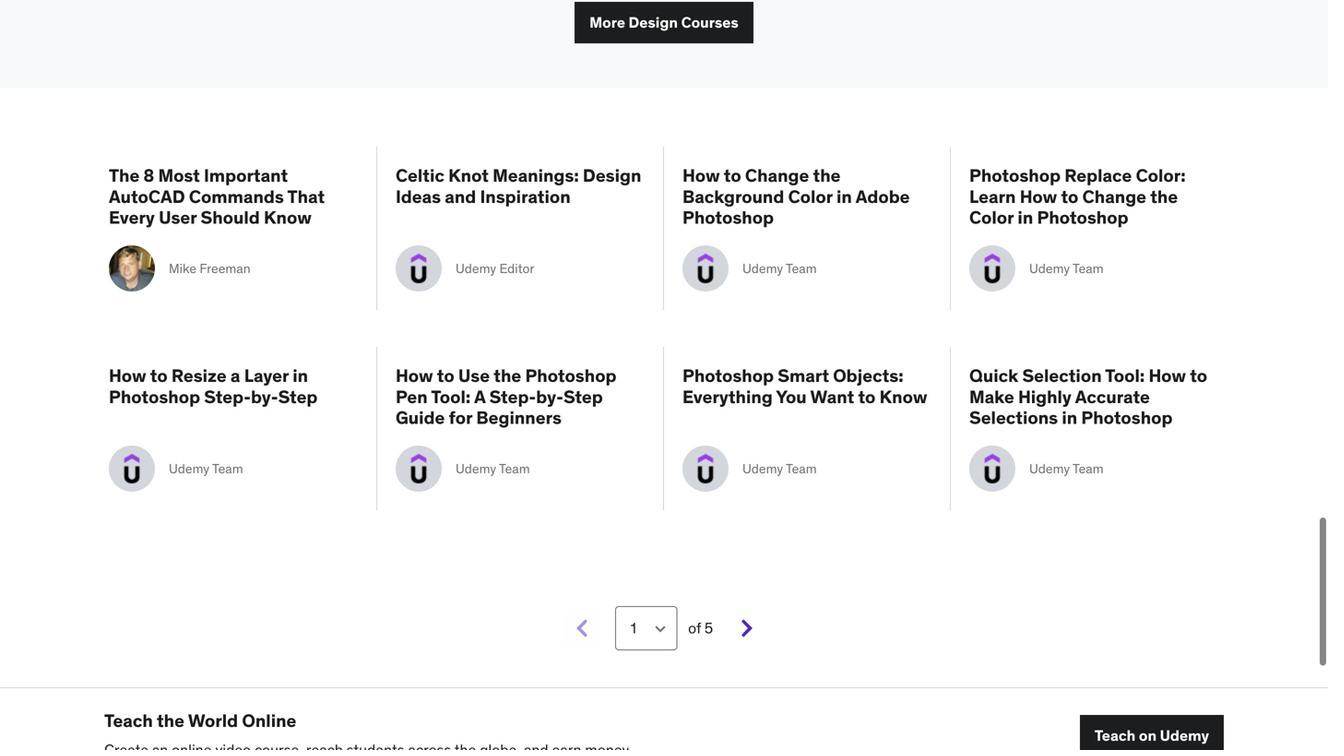 Task type: describe. For each thing, give the bounding box(es) containing it.
8
[[144, 164, 154, 186]]

step- inside 'how to use the photoshop pen tool: a step-by-step guide for beginners'
[[490, 385, 536, 408]]

to inside photoshop replace color: learn how to change the color in photoshop
[[1062, 185, 1079, 207]]

should
[[201, 206, 260, 228]]

you
[[776, 385, 807, 408]]

udemy for tool:
[[456, 460, 496, 477]]

world
[[188, 710, 238, 732]]

how for how to change the background color in adobe photoshop
[[683, 164, 720, 186]]

how to resize a layer in photoshop step-by-step link
[[109, 364, 358, 428]]

udemy for photoshop
[[169, 460, 210, 477]]

photoshop smart objects: everything you want to know
[[683, 364, 928, 408]]

pen
[[396, 385, 428, 408]]

udemy for change
[[1030, 260, 1070, 277]]

celtic knot meanings: design ideas and inspiration link
[[396, 164, 645, 228]]

mike freeman
[[169, 260, 251, 277]]

step inside how to resize a layer in photoshop step-by-step
[[278, 385, 318, 408]]

more
[[590, 13, 626, 32]]

everything
[[683, 385, 773, 408]]

udemy team for tool:
[[456, 460, 530, 477]]

udemy for highly
[[1030, 460, 1070, 477]]

and
[[445, 185, 476, 207]]

selection
[[1023, 364, 1102, 387]]

guide
[[396, 407, 445, 429]]

next icon image
[[739, 618, 756, 638]]

previous icon image
[[574, 618, 590, 638]]

udemy team for change
[[1030, 260, 1104, 277]]

quick selection tool: how to make highly accurate selections in photoshop
[[970, 364, 1208, 429]]

teach for teach the world online
[[104, 710, 153, 732]]

photoshop replace color: learn how to change the color in photoshop link
[[970, 164, 1220, 228]]

inspiration
[[480, 185, 571, 207]]

photoshop inside how to resize a layer in photoshop step-by-step
[[109, 385, 200, 408]]

udemy editor
[[456, 260, 535, 277]]

in inside quick selection tool: how to make highly accurate selections in photoshop
[[1062, 407, 1078, 429]]

that
[[287, 185, 325, 207]]

autocad
[[109, 185, 185, 207]]

online
[[242, 710, 297, 732]]

color:
[[1136, 164, 1186, 186]]

color inside how to change the background color in adobe photoshop
[[789, 185, 833, 207]]

by- inside 'how to use the photoshop pen tool: a step-by-step guide for beginners'
[[536, 385, 564, 408]]

change inside photoshop replace color: learn how to change the color in photoshop
[[1083, 185, 1147, 207]]

teach the world online
[[104, 710, 297, 732]]

objects:
[[833, 364, 904, 387]]

tool: inside 'how to use the photoshop pen tool: a step-by-step guide for beginners'
[[431, 385, 471, 408]]

udemy right "on"
[[1160, 726, 1210, 745]]

team for photoshop
[[212, 460, 243, 477]]

ideas
[[396, 185, 441, 207]]

how to use the photoshop pen tool: a step-by-step guide for beginners link
[[396, 364, 645, 429]]

background
[[683, 185, 785, 207]]

quick selection tool: how to make highly accurate selections in photoshop link
[[970, 364, 1220, 429]]

important
[[204, 164, 288, 186]]

team for change
[[1073, 260, 1104, 277]]

learn
[[970, 185, 1016, 207]]

more design courses
[[590, 13, 739, 32]]

more design courses link
[[575, 2, 754, 43]]

for
[[449, 407, 473, 429]]

teach on udemy
[[1095, 726, 1210, 745]]

adobe
[[856, 185, 910, 207]]

to inside photoshop smart objects: everything you want to know
[[859, 385, 876, 408]]

highly
[[1019, 385, 1072, 408]]

teach on udemy link
[[1080, 715, 1224, 750]]

the
[[109, 164, 140, 186]]

how for how to use the photoshop pen tool: a step-by-step guide for beginners
[[396, 364, 433, 387]]

to inside quick selection tool: how to make highly accurate selections in photoshop
[[1191, 364, 1208, 387]]

the left world
[[157, 710, 185, 732]]

how inside quick selection tool: how to make highly accurate selections in photoshop
[[1149, 364, 1187, 387]]

mike
[[169, 260, 197, 277]]

editor
[[500, 260, 535, 277]]



Task type: locate. For each thing, give the bounding box(es) containing it.
design
[[629, 13, 678, 32], [583, 164, 642, 186]]

how inside photoshop replace color: learn how to change the color in photoshop
[[1020, 185, 1058, 207]]

know
[[264, 206, 312, 228], [880, 385, 928, 408]]

the right replace
[[1151, 185, 1178, 207]]

team for highly
[[1073, 460, 1104, 477]]

replace
[[1065, 164, 1133, 186]]

in right "learn"
[[1018, 206, 1034, 228]]

team down how to change the background color in adobe photoshop
[[786, 260, 817, 277]]

photoshop smart objects: everything you want to know link
[[683, 364, 932, 428]]

step- inside how to resize a layer in photoshop step-by-step
[[204, 385, 251, 408]]

color
[[789, 185, 833, 207], [970, 206, 1014, 228]]

udemy down photoshop replace color: learn how to change the color in photoshop
[[1030, 260, 1070, 277]]

every
[[109, 206, 155, 228]]

photoshop
[[970, 164, 1061, 186], [683, 206, 774, 228], [1038, 206, 1129, 228], [525, 364, 617, 387], [683, 364, 774, 387], [109, 385, 200, 408], [1082, 407, 1173, 429]]

0 horizontal spatial change
[[745, 164, 810, 186]]

team for in
[[786, 260, 817, 277]]

to
[[724, 164, 742, 186], [1062, 185, 1079, 207], [150, 364, 168, 387], [437, 364, 455, 387], [1191, 364, 1208, 387], [859, 385, 876, 408]]

team down photoshop smart objects: everything you want to know link
[[786, 460, 817, 477]]

photoshop inside photoshop smart objects: everything you want to know
[[683, 364, 774, 387]]

design inside celtic knot meanings: design ideas and inspiration
[[583, 164, 642, 186]]

team
[[786, 260, 817, 277], [1073, 260, 1104, 277], [212, 460, 243, 477], [499, 460, 530, 477], [786, 460, 817, 477], [1073, 460, 1104, 477]]

in inside how to change the background color in adobe photoshop
[[837, 185, 852, 207]]

1 horizontal spatial color
[[970, 206, 1014, 228]]

in down selection
[[1062, 407, 1078, 429]]

by-
[[251, 385, 278, 408], [536, 385, 564, 408]]

the inside photoshop replace color: learn how to change the color in photoshop
[[1151, 185, 1178, 207]]

how
[[683, 164, 720, 186], [1020, 185, 1058, 207], [109, 364, 146, 387], [396, 364, 433, 387], [1149, 364, 1187, 387]]

udemy team for highly
[[1030, 460, 1104, 477]]

1 horizontal spatial by-
[[536, 385, 564, 408]]

in inside photoshop replace color: learn how to change the color in photoshop
[[1018, 206, 1034, 228]]

step right "beginners"
[[564, 385, 603, 408]]

udemy down how to resize a layer in photoshop step-by-step link
[[169, 460, 210, 477]]

know right should
[[264, 206, 312, 228]]

the 8 most important autocad commands that every user should know link
[[109, 164, 358, 228]]

1 horizontal spatial step
[[564, 385, 603, 408]]

1 horizontal spatial step-
[[490, 385, 536, 408]]

teach
[[104, 710, 153, 732], [1095, 726, 1136, 745]]

teach left "on"
[[1095, 726, 1136, 745]]

udemy down the background
[[743, 260, 783, 277]]

how to use the photoshop pen tool: a step-by-step guide for beginners
[[396, 364, 617, 429]]

tool: left a
[[431, 385, 471, 408]]

design right 'meanings:'
[[583, 164, 642, 186]]

the right use
[[494, 364, 522, 387]]

team down how to resize a layer in photoshop step-by-step link
[[212, 460, 243, 477]]

1 step- from the left
[[204, 385, 251, 408]]

photoshop inside how to change the background color in adobe photoshop
[[683, 206, 774, 228]]

udemy down you at the bottom right of page
[[743, 460, 783, 477]]

know inside photoshop smart objects: everything you want to know
[[880, 385, 928, 408]]

udemy team down you at the bottom right of page
[[743, 460, 817, 477]]

team for tool:
[[499, 460, 530, 477]]

in left adobe
[[837, 185, 852, 207]]

udemy down selections
[[1030, 460, 1070, 477]]

how for how to resize a layer in photoshop step-by-step
[[109, 364, 146, 387]]

teach for teach on udemy
[[1095, 726, 1136, 745]]

udemy for inspiration
[[456, 260, 496, 277]]

design right "more"
[[629, 13, 678, 32]]

tool: right selection
[[1106, 364, 1145, 387]]

how to change the background color in adobe photoshop
[[683, 164, 910, 228]]

layer
[[244, 364, 289, 387]]

want
[[811, 385, 855, 408]]

of
[[688, 619, 701, 638]]

selections
[[970, 407, 1058, 429]]

udemy for to
[[743, 460, 783, 477]]

the
[[813, 164, 841, 186], [1151, 185, 1178, 207], [494, 364, 522, 387], [157, 710, 185, 732]]

to inside 'how to use the photoshop pen tool: a step-by-step guide for beginners'
[[437, 364, 455, 387]]

5
[[705, 619, 713, 638]]

1 horizontal spatial change
[[1083, 185, 1147, 207]]

step-
[[204, 385, 251, 408], [490, 385, 536, 408]]

team for to
[[786, 460, 817, 477]]

photoshop replace color: learn how to change the color in photoshop
[[970, 164, 1186, 228]]

how inside how to change the background color in adobe photoshop
[[683, 164, 720, 186]]

resize
[[172, 364, 227, 387]]

udemy team down "beginners"
[[456, 460, 530, 477]]

most
[[158, 164, 200, 186]]

knot
[[449, 164, 489, 186]]

udemy for in
[[743, 260, 783, 277]]

photoshop inside 'how to use the photoshop pen tool: a step-by-step guide for beginners'
[[525, 364, 617, 387]]

udemy left editor
[[456, 260, 496, 277]]

0 horizontal spatial color
[[789, 185, 833, 207]]

0 horizontal spatial tool:
[[431, 385, 471, 408]]

by- inside how to resize a layer in photoshop step-by-step
[[251, 385, 278, 408]]

0 horizontal spatial step-
[[204, 385, 251, 408]]

celtic knot meanings: design ideas and inspiration
[[396, 164, 642, 207]]

know inside the 8 most important autocad commands that every user should know
[[264, 206, 312, 228]]

0 horizontal spatial know
[[264, 206, 312, 228]]

0 vertical spatial design
[[629, 13, 678, 32]]

udemy team down photoshop replace color: learn how to change the color in photoshop
[[1030, 260, 1104, 277]]

smart
[[778, 364, 829, 387]]

color inside photoshop replace color: learn how to change the color in photoshop
[[970, 206, 1014, 228]]

step
[[278, 385, 318, 408], [564, 385, 603, 408]]

the 8 most important autocad commands that every user should know
[[109, 164, 325, 228]]

commands
[[189, 185, 284, 207]]

udemy down for
[[456, 460, 496, 477]]

step right a
[[278, 385, 318, 408]]

celtic
[[396, 164, 445, 186]]

team down "beginners"
[[499, 460, 530, 477]]

0 horizontal spatial step
[[278, 385, 318, 408]]

use
[[459, 364, 490, 387]]

make
[[970, 385, 1015, 408]]

udemy
[[456, 260, 496, 277], [743, 260, 783, 277], [1030, 260, 1070, 277], [169, 460, 210, 477], [456, 460, 496, 477], [743, 460, 783, 477], [1030, 460, 1070, 477], [1160, 726, 1210, 745]]

0 vertical spatial know
[[264, 206, 312, 228]]

udemy team for to
[[743, 460, 817, 477]]

accurate
[[1076, 385, 1150, 408]]

0 horizontal spatial teach
[[104, 710, 153, 732]]

on
[[1139, 726, 1157, 745]]

step inside 'how to use the photoshop pen tool: a step-by-step guide for beginners'
[[564, 385, 603, 408]]

the left adobe
[[813, 164, 841, 186]]

2 step from the left
[[564, 385, 603, 408]]

freeman
[[200, 260, 251, 277]]

quick
[[970, 364, 1019, 387]]

udemy team down how to resize a layer in photoshop step-by-step link
[[169, 460, 243, 477]]

1 by- from the left
[[251, 385, 278, 408]]

2 step- from the left
[[490, 385, 536, 408]]

in inside how to resize a layer in photoshop step-by-step
[[293, 364, 308, 387]]

1 horizontal spatial teach
[[1095, 726, 1136, 745]]

team down "photoshop replace color: learn how to change the color in photoshop" link
[[1073, 260, 1104, 277]]

photoshop inside quick selection tool: how to make highly accurate selections in photoshop
[[1082, 407, 1173, 429]]

change
[[745, 164, 810, 186], [1083, 185, 1147, 207]]

change inside how to change the background color in adobe photoshop
[[745, 164, 810, 186]]

to inside how to resize a layer in photoshop step-by-step
[[150, 364, 168, 387]]

1 step from the left
[[278, 385, 318, 408]]

a
[[474, 385, 486, 408]]

udemy team for in
[[743, 260, 817, 277]]

0 horizontal spatial by-
[[251, 385, 278, 408]]

udemy team down how to change the background color in adobe photoshop
[[743, 260, 817, 277]]

user
[[159, 206, 197, 228]]

meanings:
[[493, 164, 579, 186]]

1 horizontal spatial know
[[880, 385, 928, 408]]

udemy team
[[743, 260, 817, 277], [1030, 260, 1104, 277], [169, 460, 243, 477], [456, 460, 530, 477], [743, 460, 817, 477], [1030, 460, 1104, 477]]

in right layer
[[293, 364, 308, 387]]

beginners
[[476, 407, 562, 429]]

2 by- from the left
[[536, 385, 564, 408]]

udemy team down selections
[[1030, 460, 1104, 477]]

udemy team for photoshop
[[169, 460, 243, 477]]

1 horizontal spatial tool:
[[1106, 364, 1145, 387]]

how inside how to resize a layer in photoshop step-by-step
[[109, 364, 146, 387]]

of 5
[[685, 619, 713, 638]]

courses
[[681, 13, 739, 32]]

a
[[231, 364, 240, 387]]

how to resize a layer in photoshop step-by-step
[[109, 364, 318, 408]]

how inside 'how to use the photoshop pen tool: a step-by-step guide for beginners'
[[396, 364, 433, 387]]

know right want
[[880, 385, 928, 408]]

tool: inside quick selection tool: how to make highly accurate selections in photoshop
[[1106, 364, 1145, 387]]

to inside how to change the background color in adobe photoshop
[[724, 164, 742, 186]]

teach left world
[[104, 710, 153, 732]]

team down quick selection tool: how to make highly accurate selections in photoshop
[[1073, 460, 1104, 477]]

1 vertical spatial design
[[583, 164, 642, 186]]

1 vertical spatial know
[[880, 385, 928, 408]]

the inside 'how to use the photoshop pen tool: a step-by-step guide for beginners'
[[494, 364, 522, 387]]

the inside how to change the background color in adobe photoshop
[[813, 164, 841, 186]]

in
[[837, 185, 852, 207], [1018, 206, 1034, 228], [293, 364, 308, 387], [1062, 407, 1078, 429]]

tool:
[[1106, 364, 1145, 387], [431, 385, 471, 408]]

how to change the background color in adobe photoshop link
[[683, 164, 932, 228]]



Task type: vqa. For each thing, say whether or not it's contained in the screenshot.


